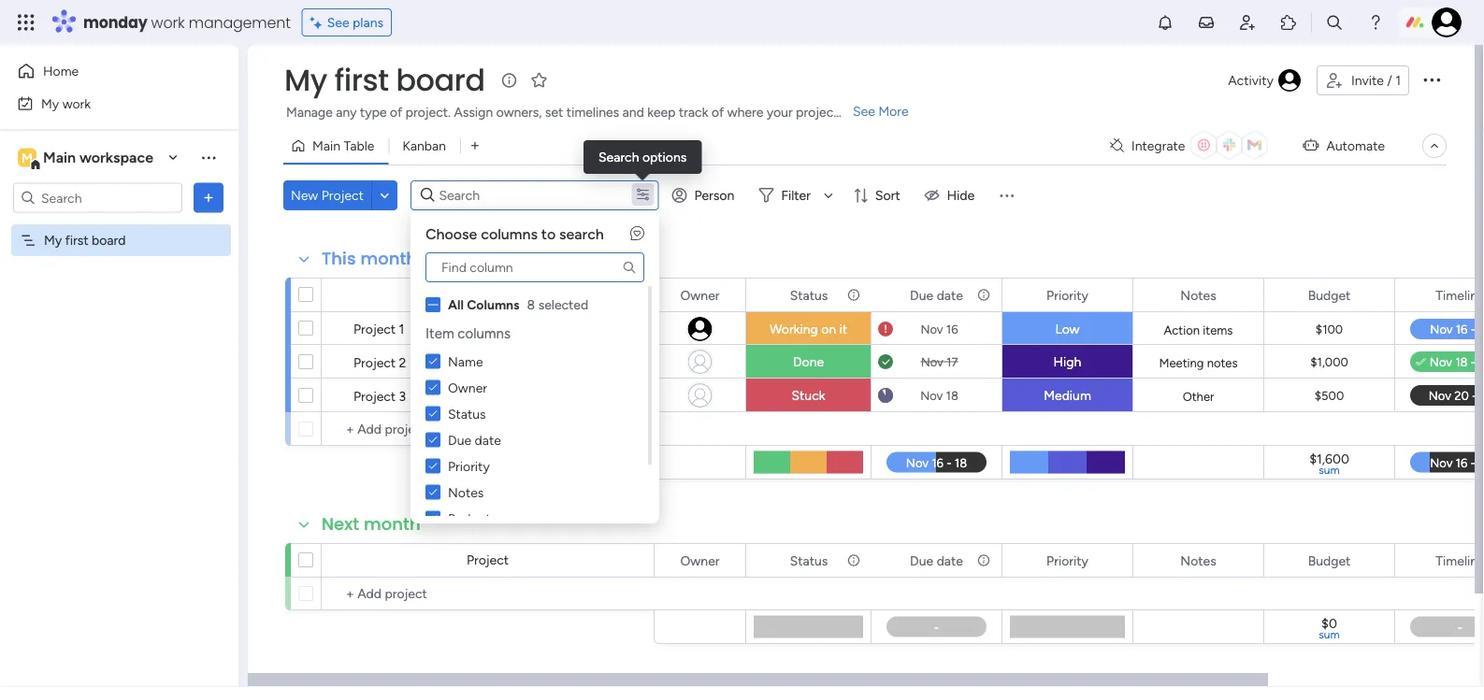 Task type: locate. For each thing, give the bounding box(es) containing it.
columns down search field
[[481, 225, 538, 243]]

sort
[[875, 188, 900, 203]]

2 notes field from the top
[[1176, 550, 1221, 571]]

first up type
[[335, 59, 389, 101]]

1 vertical spatial status
[[448, 406, 486, 422]]

1 nov from the top
[[921, 322, 943, 337]]

1 vertical spatial timeline
[[1436, 553, 1484, 569]]

nov 17
[[921, 355, 958, 369]]

john smith image
[[1432, 7, 1462, 37]]

sum inside $1,600 sum
[[1319, 463, 1340, 477]]

low
[[1056, 321, 1080, 337]]

meeting notes
[[1159, 355, 1238, 370]]

main inside workspace selection element
[[43, 149, 76, 166]]

0 vertical spatial sum
[[1319, 463, 1340, 477]]

1 sum from the top
[[1319, 463, 1340, 477]]

manage
[[286, 104, 333, 120]]

1 horizontal spatial main
[[312, 138, 341, 154]]

1 horizontal spatial see
[[853, 103, 875, 119]]

next month
[[322, 513, 421, 536]]

0 vertical spatial priority field
[[1042, 285, 1093, 305]]

show board description image
[[498, 71, 521, 90]]

$500
[[1315, 389, 1344, 404]]

work inside button
[[62, 95, 91, 111]]

1 vertical spatial board
[[92, 232, 126, 248]]

0 vertical spatial work
[[151, 12, 185, 33]]

see more link
[[851, 102, 911, 121]]

1 vertical spatial priority field
[[1042, 550, 1093, 571]]

main
[[312, 138, 341, 154], [43, 149, 76, 166]]

autopilot image
[[1303, 133, 1319, 157]]

0 vertical spatial notes
[[1181, 287, 1217, 303]]

1 vertical spatial nov
[[921, 355, 944, 369]]

notes
[[1181, 287, 1217, 303], [448, 485, 484, 500], [1181, 553, 1217, 569]]

month right next
[[364, 513, 421, 536]]

0 vertical spatial columns
[[481, 225, 538, 243]]

of right type
[[390, 104, 402, 120]]

main left table at top left
[[312, 138, 341, 154]]

2 vertical spatial date
[[937, 553, 963, 569]]

None search field
[[426, 253, 644, 282]]

option
[[0, 224, 239, 227]]

month right this
[[360, 247, 417, 271]]

see for see plans
[[327, 14, 349, 30]]

0 vertical spatial notes field
[[1176, 285, 1221, 305]]

2 sum from the top
[[1319, 628, 1340, 642]]

nov left the 18
[[921, 388, 943, 403]]

1
[[1396, 72, 1401, 88], [399, 321, 404, 337]]

owners,
[[496, 104, 542, 120]]

2 nov from the top
[[921, 355, 944, 369]]

2 due date field from the top
[[906, 550, 968, 571]]

invite / 1
[[1352, 72, 1401, 88]]

1 horizontal spatial board
[[396, 59, 485, 101]]

0 horizontal spatial board
[[92, 232, 126, 248]]

this
[[322, 247, 356, 271]]

where
[[727, 104, 764, 120]]

0 vertical spatial timeline
[[1436, 287, 1484, 303]]

filter
[[781, 188, 811, 203]]

column information image
[[977, 288, 992, 303]]

1 vertical spatial status field
[[785, 550, 833, 571]]

plans
[[353, 14, 384, 30]]

see plans button
[[302, 8, 392, 36]]

see left plans
[[327, 14, 349, 30]]

budget up $100
[[1308, 287, 1351, 303]]

due for 1st due date field
[[910, 287, 934, 303]]

help image
[[1367, 13, 1385, 32]]

budget field up $0
[[1304, 550, 1356, 571]]

my down home
[[41, 95, 59, 111]]

nov left 16
[[921, 322, 943, 337]]

1 horizontal spatial my first board
[[284, 59, 485, 101]]

search image
[[622, 260, 637, 275]]

8
[[527, 297, 535, 313]]

0 vertical spatial status field
[[785, 285, 833, 305]]

board inside list box
[[92, 232, 126, 248]]

0 vertical spatial nov
[[921, 322, 943, 337]]

Owner field
[[676, 285, 724, 305], [676, 550, 724, 571]]

1 vertical spatial my first board
[[44, 232, 126, 248]]

Search field
[[435, 182, 587, 209]]

workspace image
[[18, 147, 36, 168]]

1 vertical spatial budget
[[448, 511, 491, 527]]

2 vertical spatial owner
[[680, 553, 720, 569]]

Budget field
[[1304, 285, 1356, 305], [1304, 550, 1356, 571]]

columns
[[481, 225, 538, 243], [458, 326, 511, 342]]

1 vertical spatial work
[[62, 95, 91, 111]]

0 vertical spatial owner field
[[676, 285, 724, 305]]

2 vertical spatial notes
[[1181, 553, 1217, 569]]

2 vertical spatial due date
[[910, 553, 963, 569]]

budget field up $100
[[1304, 285, 1356, 305]]

0 vertical spatial priority
[[1047, 287, 1089, 303]]

month
[[360, 247, 417, 271], [364, 513, 421, 536]]

my first board up type
[[284, 59, 485, 101]]

item columns
[[426, 326, 511, 342]]

choose columns to search
[[426, 225, 604, 243]]

nov left "17"
[[921, 355, 944, 369]]

Search in workspace field
[[39, 187, 156, 209]]

2 vertical spatial nov
[[921, 388, 943, 403]]

project
[[322, 188, 364, 203], [467, 287, 509, 303], [354, 321, 396, 337], [354, 355, 396, 370], [354, 388, 396, 404], [467, 552, 509, 568]]

Timeline field
[[1431, 285, 1484, 305], [1431, 550, 1484, 571]]

0 vertical spatial month
[[360, 247, 417, 271]]

1 horizontal spatial work
[[151, 12, 185, 33]]

workspace selection element
[[18, 146, 156, 171]]

0 horizontal spatial of
[[390, 104, 402, 120]]

1 vertical spatial due date field
[[906, 550, 968, 571]]

2 vertical spatial priority
[[1047, 553, 1089, 569]]

v2 done deadline image
[[878, 353, 893, 371]]

0 vertical spatial due date field
[[906, 285, 968, 305]]

notes for 1st notes field from the bottom of the page
[[1181, 553, 1217, 569]]

work down home
[[62, 95, 91, 111]]

1 timeline from the top
[[1436, 287, 1484, 303]]

month for this month
[[360, 247, 417, 271]]

project right "new"
[[322, 188, 364, 203]]

1 vertical spatial timeline field
[[1431, 550, 1484, 571]]

0 vertical spatial budget
[[1308, 287, 1351, 303]]

of right track
[[712, 104, 724, 120]]

0 vertical spatial due date
[[910, 287, 963, 303]]

1 up 2
[[399, 321, 404, 337]]

status
[[790, 287, 828, 303], [448, 406, 486, 422], [790, 553, 828, 569]]

1 vertical spatial notes
[[448, 485, 484, 500]]

project right the all
[[467, 287, 509, 303]]

sum for $0
[[1319, 628, 1340, 642]]

0 vertical spatial board
[[396, 59, 485, 101]]

other
[[1183, 389, 1214, 404]]

project 3
[[354, 388, 406, 404]]

1 vertical spatial budget field
[[1304, 550, 1356, 571]]

Find column search field
[[426, 253, 644, 282]]

my
[[284, 59, 327, 101], [41, 95, 59, 111], [44, 232, 62, 248]]

2 timeline from the top
[[1436, 553, 1484, 569]]

Priority field
[[1042, 285, 1093, 305], [1042, 550, 1093, 571]]

0 vertical spatial budget field
[[1304, 285, 1356, 305]]

dapulse checkmark sign image
[[1416, 352, 1426, 374]]

due for 2nd due date field from the top
[[910, 553, 934, 569]]

0 horizontal spatial first
[[65, 232, 88, 248]]

workspace
[[79, 149, 153, 166]]

Due date field
[[906, 285, 968, 305], [906, 550, 968, 571]]

2 status field from the top
[[785, 550, 833, 571]]

notes for second notes field from the bottom of the page
[[1181, 287, 1217, 303]]

1 right /
[[1396, 72, 1401, 88]]

$1,600
[[1310, 451, 1350, 467]]

nov
[[921, 322, 943, 337], [921, 355, 944, 369], [921, 388, 943, 403]]

columns for choose
[[481, 225, 538, 243]]

medium
[[1044, 388, 1091, 404]]

on
[[821, 321, 836, 337]]

workspace options image
[[199, 148, 218, 167]]

0 vertical spatial see
[[327, 14, 349, 30]]

0 vertical spatial 1
[[1396, 72, 1401, 88]]

1 vertical spatial due
[[448, 432, 472, 448]]

new project button
[[283, 181, 371, 210]]

date for 2nd due date field from the top
[[937, 553, 963, 569]]

1 vertical spatial see
[[853, 103, 875, 119]]

0 vertical spatial first
[[335, 59, 389, 101]]

first down search in workspace field
[[65, 232, 88, 248]]

see plans
[[327, 14, 384, 30]]

columns down all columns
[[458, 326, 511, 342]]

my first board down search in workspace field
[[44, 232, 126, 248]]

due
[[910, 287, 934, 303], [448, 432, 472, 448], [910, 553, 934, 569]]

0 horizontal spatial main
[[43, 149, 76, 166]]

main for main workspace
[[43, 149, 76, 166]]

my work
[[41, 95, 91, 111]]

project 2
[[354, 355, 406, 370]]

/
[[1387, 72, 1393, 88]]

inbox image
[[1197, 13, 1216, 32]]

timeline
[[1436, 287, 1484, 303], [1436, 553, 1484, 569]]

1 horizontal spatial 1
[[1396, 72, 1401, 88]]

1 vertical spatial notes field
[[1176, 550, 1221, 571]]

budget up + add project text field
[[448, 511, 491, 527]]

Notes field
[[1176, 285, 1221, 305], [1176, 550, 1221, 571]]

working
[[770, 321, 818, 337]]

dapulse integrations image
[[1110, 139, 1124, 153]]

2 priority field from the top
[[1042, 550, 1093, 571]]

0 horizontal spatial work
[[62, 95, 91, 111]]

owner for second owner field from the bottom of the page
[[680, 287, 720, 303]]

of
[[390, 104, 402, 120], [712, 104, 724, 120]]

see inside "button"
[[327, 14, 349, 30]]

main inside button
[[312, 138, 341, 154]]

main for main table
[[312, 138, 341, 154]]

column information image
[[847, 288, 861, 303], [847, 553, 861, 568], [977, 553, 992, 568]]

person
[[695, 188, 735, 203]]

1 horizontal spatial first
[[335, 59, 389, 101]]

priority
[[1047, 287, 1089, 303], [448, 458, 490, 474], [1047, 553, 1089, 569]]

1 vertical spatial month
[[364, 513, 421, 536]]

my first board
[[284, 59, 485, 101], [44, 232, 126, 248]]

hide
[[947, 188, 975, 203]]

date for 1st due date field
[[937, 287, 963, 303]]

1 vertical spatial sum
[[1319, 628, 1340, 642]]

Status field
[[785, 285, 833, 305], [785, 550, 833, 571]]

board down search in workspace field
[[92, 232, 126, 248]]

1 horizontal spatial of
[[712, 104, 724, 120]]

nov 16
[[921, 322, 958, 337]]

kanban
[[403, 138, 446, 154]]

0 vertical spatial owner
[[680, 287, 720, 303]]

1 vertical spatial owner field
[[676, 550, 724, 571]]

2 vertical spatial status
[[790, 553, 828, 569]]

due date for 2nd due date field from the top
[[910, 553, 963, 569]]

0 horizontal spatial my first board
[[44, 232, 126, 248]]

budget
[[1308, 287, 1351, 303], [448, 511, 491, 527], [1308, 553, 1351, 569]]

first inside my first board list box
[[65, 232, 88, 248]]

18
[[946, 388, 959, 403]]

select product image
[[17, 13, 36, 32]]

main right workspace icon
[[43, 149, 76, 166]]

2 vertical spatial budget
[[1308, 553, 1351, 569]]

board up project.
[[396, 59, 485, 101]]

1 vertical spatial 1
[[399, 321, 404, 337]]

1 vertical spatial first
[[65, 232, 88, 248]]

8 selected
[[527, 297, 589, 313]]

1 vertical spatial columns
[[458, 326, 511, 342]]

budget for 1st budget 'field' from the top of the page
[[1308, 287, 1351, 303]]

name
[[448, 354, 483, 369]]

nov for project 3
[[921, 388, 943, 403]]

0 vertical spatial due
[[910, 287, 934, 303]]

search options image
[[636, 187, 651, 202]]

assign
[[454, 104, 493, 120]]

my down search in workspace field
[[44, 232, 62, 248]]

see
[[327, 14, 349, 30], [853, 103, 875, 119]]

2 vertical spatial due
[[910, 553, 934, 569]]

to
[[541, 225, 556, 243]]

work right monday at the top left of page
[[151, 12, 185, 33]]

items
[[1203, 323, 1233, 338]]

1 vertical spatial date
[[475, 432, 501, 448]]

0 horizontal spatial see
[[327, 14, 349, 30]]

see left more
[[853, 103, 875, 119]]

budget up $0
[[1308, 553, 1351, 569]]

3 nov from the top
[[921, 388, 943, 403]]

0 vertical spatial timeline field
[[1431, 285, 1484, 305]]

1 inside button
[[1396, 72, 1401, 88]]

0 vertical spatial date
[[937, 287, 963, 303]]

1 owner field from the top
[[676, 285, 724, 305]]

work
[[151, 12, 185, 33], [62, 95, 91, 111]]

person button
[[665, 181, 746, 210]]

$0
[[1322, 615, 1338, 631]]

new
[[291, 188, 318, 203]]



Task type: describe. For each thing, give the bounding box(es) containing it.
stuck
[[792, 388, 826, 404]]

stands.
[[842, 104, 883, 120]]

Next month field
[[317, 513, 425, 537]]

activity
[[1228, 72, 1274, 88]]

action items
[[1164, 323, 1233, 338]]

monday
[[83, 12, 147, 33]]

m
[[22, 150, 33, 166]]

$0 sum
[[1319, 615, 1340, 642]]

2 timeline field from the top
[[1431, 550, 1484, 571]]

16
[[946, 322, 958, 337]]

nov 18
[[921, 388, 959, 403]]

options image
[[1421, 68, 1443, 90]]

notes
[[1207, 355, 1238, 370]]

kanban button
[[389, 131, 460, 161]]

type
[[360, 104, 387, 120]]

1 priority field from the top
[[1042, 285, 1093, 305]]

done
[[793, 354, 824, 370]]

add view image
[[471, 139, 479, 153]]

v2 search image
[[421, 185, 435, 206]]

notifications image
[[1156, 13, 1175, 32]]

angle down image
[[380, 188, 389, 203]]

all
[[448, 297, 464, 313]]

menu image
[[997, 186, 1016, 205]]

columns for item
[[458, 326, 511, 342]]

0 horizontal spatial 1
[[399, 321, 404, 337]]

project.
[[406, 104, 451, 120]]

search options
[[599, 149, 687, 165]]

due date for 1st due date field
[[910, 287, 963, 303]]

work for my
[[62, 95, 91, 111]]

more
[[879, 103, 909, 119]]

keep
[[648, 104, 676, 120]]

This month field
[[317, 247, 422, 271]]

next
[[322, 513, 359, 536]]

my up manage
[[284, 59, 327, 101]]

search
[[599, 149, 639, 165]]

timelines
[[567, 104, 619, 120]]

v2 user feedback image
[[630, 225, 644, 242]]

3
[[399, 388, 406, 404]]

manage any type of project. assign owners, set timelines and keep track of where your project stands.
[[286, 104, 883, 120]]

1 vertical spatial owner
[[448, 380, 487, 396]]

1 notes field from the top
[[1176, 285, 1221, 305]]

add to favorites image
[[530, 71, 549, 89]]

columns
[[467, 297, 520, 313]]

$100
[[1316, 322, 1343, 337]]

see for see more
[[853, 103, 875, 119]]

invite
[[1352, 72, 1384, 88]]

search everything image
[[1325, 13, 1344, 32]]

sort button
[[846, 181, 912, 210]]

project inside button
[[322, 188, 364, 203]]

apps image
[[1280, 13, 1298, 32]]

budget for second budget 'field'
[[1308, 553, 1351, 569]]

your
[[767, 104, 793, 120]]

set
[[545, 104, 563, 120]]

my first board inside list box
[[44, 232, 126, 248]]

2
[[399, 355, 406, 370]]

selected
[[538, 297, 589, 313]]

1 budget field from the top
[[1304, 285, 1356, 305]]

v2 overdue deadline image
[[878, 320, 893, 338]]

1 of from the left
[[390, 104, 402, 120]]

$1,000
[[1311, 355, 1349, 370]]

management
[[189, 12, 291, 33]]

meeting
[[1159, 355, 1204, 370]]

filter button
[[751, 181, 840, 210]]

1 vertical spatial due date
[[448, 432, 501, 448]]

home button
[[11, 56, 201, 86]]

working on it
[[770, 321, 848, 337]]

collapse board header image
[[1427, 138, 1442, 153]]

1 due date field from the top
[[906, 285, 968, 305]]

choose
[[426, 225, 477, 243]]

action
[[1164, 323, 1200, 338]]

project up project 2
[[354, 321, 396, 337]]

activity button
[[1221, 65, 1309, 95]]

My first board field
[[280, 59, 490, 101]]

invite members image
[[1238, 13, 1257, 32]]

project up + add project text field
[[467, 552, 509, 568]]

project
[[796, 104, 839, 120]]

2 budget field from the top
[[1304, 550, 1356, 571]]

options image
[[199, 188, 218, 207]]

integrate
[[1132, 138, 1186, 154]]

my inside list box
[[44, 232, 62, 248]]

monday work management
[[83, 12, 291, 33]]

2 owner field from the top
[[676, 550, 724, 571]]

main workspace
[[43, 149, 153, 166]]

high
[[1054, 354, 1082, 370]]

search
[[559, 225, 604, 243]]

1 timeline field from the top
[[1431, 285, 1484, 305]]

and
[[623, 104, 644, 120]]

hide button
[[917, 181, 986, 210]]

main table
[[312, 138, 375, 154]]

project left 2
[[354, 355, 396, 370]]

invite / 1 button
[[1317, 65, 1410, 95]]

my first board list box
[[0, 221, 239, 509]]

project left '3'
[[354, 388, 396, 404]]

options
[[643, 149, 687, 165]]

any
[[336, 104, 357, 120]]

owner for 2nd owner field from the top
[[680, 553, 720, 569]]

table
[[344, 138, 375, 154]]

see more
[[853, 103, 909, 119]]

it
[[840, 321, 848, 337]]

project 1
[[354, 321, 404, 337]]

0 vertical spatial status
[[790, 287, 828, 303]]

automate
[[1327, 138, 1385, 154]]

priority for second priority 'field' from the bottom of the page
[[1047, 287, 1089, 303]]

track
[[679, 104, 708, 120]]

1 vertical spatial priority
[[448, 458, 490, 474]]

this month
[[322, 247, 417, 271]]

my inside button
[[41, 95, 59, 111]]

new project
[[291, 188, 364, 203]]

+ Add project text field
[[331, 583, 645, 605]]

arrow down image
[[817, 184, 840, 207]]

month for next month
[[364, 513, 421, 536]]

home
[[43, 63, 79, 79]]

my work button
[[11, 88, 201, 118]]

all columns
[[448, 297, 520, 313]]

item
[[426, 326, 454, 342]]

17
[[947, 355, 958, 369]]

work for monday
[[151, 12, 185, 33]]

0 vertical spatial my first board
[[284, 59, 485, 101]]

priority for 2nd priority 'field' from the top of the page
[[1047, 553, 1089, 569]]

main table button
[[283, 131, 389, 161]]

1 status field from the top
[[785, 285, 833, 305]]

sum for $1,600
[[1319, 463, 1340, 477]]

2 of from the left
[[712, 104, 724, 120]]

nov for project 2
[[921, 355, 944, 369]]



Task type: vqa. For each thing, say whether or not it's contained in the screenshot.
Low
yes



